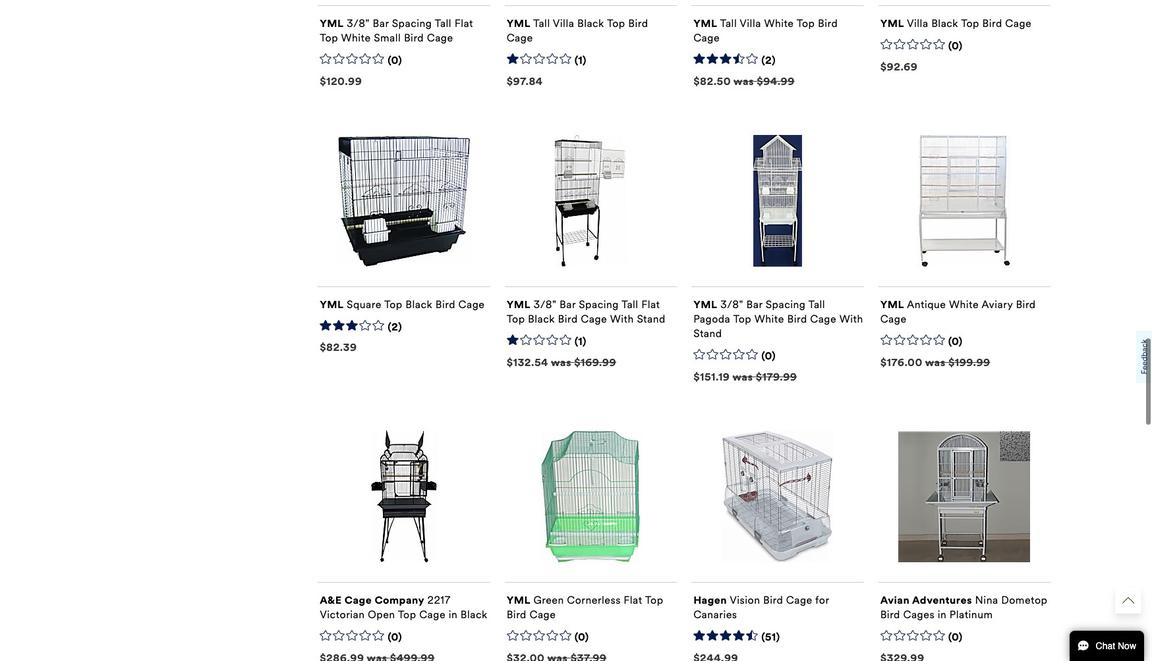 Task type: locate. For each thing, give the bounding box(es) containing it.
$82.50
[[694, 75, 731, 87]]

flat inside 3/8" bar spacing tall flat top black bird cage with stand
[[641, 298, 660, 311]]

0 vertical spatial flat
[[455, 17, 473, 29]]

stand left pagoda
[[637, 313, 666, 325]]

villa
[[553, 17, 574, 29], [740, 17, 761, 29], [907, 17, 928, 29]]

2 horizontal spatial 3/8"
[[720, 298, 743, 311]]

(0) down the platinum
[[948, 631, 963, 644]]

adventures
[[912, 594, 972, 607]]

2 horizontal spatial bar
[[746, 298, 763, 311]]

bar inside 3/8" bar spacing tall pagoda top white bird cage with stand
[[746, 298, 763, 311]]

white left small at the left
[[341, 31, 371, 44]]

cage inside antique white aviary bird cage
[[880, 313, 907, 325]]

was for $132.54
[[551, 356, 571, 369]]

(0) for nina dometop bird cages in platinum
[[948, 631, 963, 644]]

1 with from the left
[[610, 313, 634, 325]]

1 horizontal spatial (2)
[[761, 54, 776, 66]]

top inside 3/8" bar spacing tall flat top white small bird cage
[[320, 31, 338, 44]]

with
[[610, 313, 634, 325], [840, 313, 863, 325]]

tall inside 3/8" bar spacing tall flat top white small bird cage
[[435, 17, 452, 29]]

2 reviews element
[[761, 54, 776, 68], [388, 321, 402, 334]]

bird inside the tall villa black top bird cage
[[628, 17, 648, 29]]

bird
[[628, 17, 648, 29], [818, 17, 838, 29], [982, 17, 1002, 29], [404, 31, 424, 44], [436, 298, 455, 311], [1016, 298, 1036, 311], [558, 313, 578, 325], [787, 313, 807, 325], [763, 594, 783, 607], [507, 609, 527, 621], [880, 609, 900, 621]]

black inside '2217 victorian open top cage in black'
[[461, 609, 488, 621]]

in down adventures
[[938, 609, 947, 621]]

0 vertical spatial 2 reviews element
[[761, 54, 776, 68]]

0 reviews element down small at the left
[[388, 54, 402, 68]]

small
[[374, 31, 401, 44]]

2 (1) from the top
[[575, 335, 587, 348]]

1 horizontal spatial bar
[[560, 298, 576, 311]]

white
[[764, 17, 794, 29], [341, 31, 371, 44], [949, 298, 979, 311], [755, 313, 784, 325]]

bird inside 3/8" bar spacing tall pagoda top white bird cage with stand
[[787, 313, 807, 325]]

0 reviews element down open
[[388, 631, 402, 645]]

0 reviews element up $199.99
[[948, 335, 963, 349]]

1 horizontal spatial spacing
[[579, 298, 619, 311]]

1 review element for black
[[575, 54, 587, 68]]

0 reviews element up $179.99 in the right bottom of the page
[[761, 350, 776, 364]]

1 vertical spatial 2 reviews element
[[388, 321, 402, 334]]

was right $151.19
[[733, 371, 753, 383]]

tall inside tall villa white top bird cage
[[720, 17, 737, 29]]

1 vertical spatial 1 review element
[[575, 335, 587, 349]]

1 villa from the left
[[553, 17, 574, 29]]

2 horizontal spatial villa
[[907, 17, 928, 29]]

spacing inside 3/8" bar spacing tall flat top white small bird cage
[[392, 17, 432, 29]]

yml up $97.84
[[507, 17, 531, 29]]

1 vertical spatial (1)
[[575, 335, 587, 348]]

2 in from the left
[[938, 609, 947, 621]]

yml up $132.54
[[507, 298, 531, 311]]

3/8" bar spacing tall pagoda top white bird cage with stand
[[694, 298, 863, 340]]

0 reviews element down the platinum
[[948, 631, 963, 645]]

$120.99
[[320, 75, 362, 87]]

cages
[[903, 609, 935, 621]]

pagoda
[[694, 313, 730, 325]]

2 reviews element up $94.99
[[761, 54, 776, 68]]

yml
[[320, 17, 344, 29], [507, 17, 531, 29], [694, 17, 717, 29], [880, 17, 904, 29], [320, 298, 344, 311], [507, 298, 531, 311], [694, 298, 717, 311], [880, 298, 904, 311], [507, 594, 531, 607]]

0 horizontal spatial 3/8"
[[347, 17, 370, 29]]

flat for 3/8" bar spacing tall flat top white small bird cage
[[455, 17, 473, 29]]

1 horizontal spatial 2 reviews element
[[761, 54, 776, 68]]

square
[[347, 298, 381, 311]]

$179.99
[[756, 371, 797, 383]]

$92.69
[[880, 60, 918, 73]]

flat inside 3/8" bar spacing tall flat top white small bird cage
[[455, 17, 473, 29]]

villa inside tall villa white top bird cage
[[740, 17, 761, 29]]

(2) up $94.99
[[761, 54, 776, 66]]

0 reviews element for 3/8" bar spacing tall flat top white small bird cage
[[388, 54, 402, 68]]

3/8" inside 3/8" bar spacing tall flat top black bird cage with stand
[[534, 298, 557, 311]]

(2)
[[761, 54, 776, 66], [388, 321, 402, 333]]

a&e cage company
[[320, 594, 424, 607]]

0 horizontal spatial (2)
[[388, 321, 402, 333]]

0 vertical spatial (2)
[[761, 54, 776, 66]]

black inside 3/8" bar spacing tall flat top black bird cage with stand
[[528, 313, 555, 325]]

was right $82.50
[[734, 75, 754, 87]]

1 horizontal spatial 3/8"
[[534, 298, 557, 311]]

spacing for 3/8" bar spacing tall flat top black bird cage with stand
[[579, 298, 619, 311]]

top
[[607, 17, 625, 29], [797, 17, 815, 29], [961, 17, 979, 29], [320, 31, 338, 44], [384, 298, 403, 311], [507, 313, 525, 325], [733, 313, 752, 325], [645, 594, 663, 607], [398, 609, 416, 621]]

for
[[815, 594, 829, 607]]

0 reviews element down green cornerless flat top bird cage
[[575, 631, 589, 645]]

was for $82.50
[[734, 75, 754, 87]]

(1) down the tall villa black top bird cage
[[575, 54, 587, 66]]

3/8" inside 3/8" bar spacing tall flat top white small bird cage
[[347, 17, 370, 29]]

1 horizontal spatial in
[[938, 609, 947, 621]]

2 with from the left
[[840, 313, 863, 325]]

0 horizontal spatial in
[[449, 609, 458, 621]]

yml left antique
[[880, 298, 904, 311]]

3/8" up "$120.99"
[[347, 17, 370, 29]]

yml left square at the left of the page
[[320, 298, 344, 311]]

spacing
[[392, 17, 432, 29], [579, 298, 619, 311], [766, 298, 806, 311]]

1 horizontal spatial with
[[840, 313, 863, 325]]

yml up pagoda
[[694, 298, 717, 311]]

stand for flat
[[637, 313, 666, 325]]

(1)
[[575, 54, 587, 66], [575, 335, 587, 348]]

bird inside antique white aviary bird cage
[[1016, 298, 1036, 311]]

villa inside the tall villa black top bird cage
[[553, 17, 574, 29]]

bar inside 3/8" bar spacing tall flat top white small bird cage
[[373, 17, 389, 29]]

with inside 3/8" bar spacing tall flat top black bird cage with stand
[[610, 313, 634, 325]]

$94.99
[[757, 75, 795, 87]]

(0) down green cornerless flat top bird cage
[[575, 631, 589, 644]]

(0) down small at the left
[[388, 54, 402, 66]]

was
[[734, 75, 754, 87], [551, 356, 571, 369], [925, 356, 946, 369], [733, 371, 753, 383]]

(2) down yml square top black bird cage
[[388, 321, 402, 333]]

white right pagoda
[[755, 313, 784, 325]]

bar inside 3/8" bar spacing tall flat top black bird cage with stand
[[560, 298, 576, 311]]

styled arrow button link
[[1115, 588, 1142, 614]]

0 vertical spatial stand
[[637, 313, 666, 325]]

3 villa from the left
[[907, 17, 928, 29]]

0 horizontal spatial spacing
[[392, 17, 432, 29]]

1 1 review element from the top
[[575, 54, 587, 68]]

black
[[577, 17, 604, 29], [931, 17, 958, 29], [406, 298, 432, 311], [528, 313, 555, 325], [461, 609, 488, 621]]

bar
[[373, 17, 389, 29], [560, 298, 576, 311], [746, 298, 763, 311]]

spacing for 3/8" bar spacing tall pagoda top white bird cage with stand
[[766, 298, 806, 311]]

0 vertical spatial (1)
[[575, 54, 587, 66]]

2 1 review element from the top
[[575, 335, 587, 349]]

1 horizontal spatial stand
[[694, 327, 722, 340]]

0 reviews element for green cornerless flat top bird cage
[[575, 631, 589, 645]]

3/8" up pagoda
[[720, 298, 743, 311]]

2 reviews element down yml square top black bird cage
[[388, 321, 402, 334]]

$82.39
[[320, 342, 357, 354]]

0 horizontal spatial villa
[[553, 17, 574, 29]]

cornerless
[[567, 594, 621, 607]]

flat for 3/8" bar spacing tall flat top black bird cage with stand
[[641, 298, 660, 311]]

(1) up $169.99
[[575, 335, 587, 348]]

tall
[[435, 17, 452, 29], [533, 17, 550, 29], [720, 17, 737, 29], [622, 298, 638, 311], [808, 298, 825, 311]]

cage
[[1005, 17, 1032, 29], [427, 31, 453, 44], [507, 31, 533, 44], [694, 31, 720, 44], [458, 298, 485, 311], [581, 313, 607, 325], [810, 313, 837, 325], [880, 313, 907, 325], [345, 594, 372, 607], [786, 594, 813, 607], [419, 609, 446, 621], [530, 609, 556, 621]]

3/8" bar spacing tall flat top white small bird cage
[[320, 17, 473, 44]]

1 (1) from the top
[[575, 54, 587, 66]]

nina dometop bird cages in platinum
[[880, 594, 1048, 621]]

yml for tall villa white top bird cage
[[694, 17, 717, 29]]

$176.00
[[880, 356, 923, 369]]

(0) up $179.99 in the right bottom of the page
[[761, 350, 776, 362]]

white up $94.99
[[764, 17, 794, 29]]

0 horizontal spatial with
[[610, 313, 634, 325]]

stand down pagoda
[[694, 327, 722, 340]]

0 horizontal spatial 2 reviews element
[[388, 321, 402, 334]]

with inside 3/8" bar spacing tall pagoda top white bird cage with stand
[[840, 313, 863, 325]]

$132.54 was $169.99
[[507, 356, 616, 369]]

antique white aviary bird cage
[[880, 298, 1036, 325]]

0 horizontal spatial bar
[[373, 17, 389, 29]]

was right $132.54
[[551, 356, 571, 369]]

green cornerless flat top bird cage
[[507, 594, 663, 621]]

cage inside green cornerless flat top bird cage
[[530, 609, 556, 621]]

(51)
[[761, 631, 780, 644]]

open
[[368, 609, 395, 621]]

yml square top black bird cage
[[320, 298, 485, 311]]

was for $151.19
[[733, 371, 753, 383]]

yml for 3/8" bar spacing tall flat top black bird cage with stand
[[507, 298, 531, 311]]

stand inside 3/8" bar spacing tall flat top black bird cage with stand
[[637, 313, 666, 325]]

3/8" up $132.54 was $169.99
[[534, 298, 557, 311]]

(0) up $199.99
[[948, 335, 963, 348]]

2 villa from the left
[[740, 17, 761, 29]]

(0) down the "yml villa black top bird cage"
[[948, 39, 963, 52]]

1 horizontal spatial villa
[[740, 17, 761, 29]]

cage inside vision bird cage for canaries
[[786, 594, 813, 607]]

tall inside 3/8" bar spacing tall pagoda top white bird cage with stand
[[808, 298, 825, 311]]

0 reviews element down the "yml villa black top bird cage"
[[948, 39, 963, 53]]

stand inside 3/8" bar spacing tall pagoda top white bird cage with stand
[[694, 327, 722, 340]]

stand
[[637, 313, 666, 325], [694, 327, 722, 340]]

victorian
[[320, 609, 365, 621]]

(2) for $82.39
[[388, 321, 402, 333]]

yml up $92.69
[[880, 17, 904, 29]]

tall villa black top bird cage
[[507, 17, 648, 44]]

1 review element down the tall villa black top bird cage
[[575, 54, 587, 68]]

0 reviews element for nina dometop bird cages in platinum
[[948, 631, 963, 645]]

1 vertical spatial stand
[[694, 327, 722, 340]]

white inside antique white aviary bird cage
[[949, 298, 979, 311]]

yml left green
[[507, 594, 531, 607]]

aviary
[[982, 298, 1013, 311]]

in down 2217
[[449, 609, 458, 621]]

2 horizontal spatial spacing
[[766, 298, 806, 311]]

bird inside green cornerless flat top bird cage
[[507, 609, 527, 621]]

1 review element up $169.99
[[575, 335, 587, 349]]

yml for tall villa black top bird cage
[[507, 17, 531, 29]]

0 reviews element
[[948, 39, 963, 53], [388, 54, 402, 68], [948, 335, 963, 349], [761, 350, 776, 364], [388, 631, 402, 645], [575, 631, 589, 645], [948, 631, 963, 645]]

nina
[[975, 594, 998, 607]]

in
[[449, 609, 458, 621], [938, 609, 947, 621]]

1 vertical spatial (2)
[[388, 321, 402, 333]]

1 in from the left
[[449, 609, 458, 621]]

0 vertical spatial 1 review element
[[575, 54, 587, 68]]

was right '$176.00' at the right of page
[[925, 356, 946, 369]]

(0)
[[948, 39, 963, 52], [388, 54, 402, 66], [948, 335, 963, 348], [761, 350, 776, 362], [388, 631, 402, 644], [575, 631, 589, 644], [948, 631, 963, 644]]

flat
[[455, 17, 473, 29], [641, 298, 660, 311], [624, 594, 642, 607]]

0 horizontal spatial stand
[[637, 313, 666, 325]]

1 review element
[[575, 54, 587, 68], [575, 335, 587, 349]]

yml for 3/8" bar spacing tall pagoda top white bird cage with stand
[[694, 298, 717, 311]]

bird inside nina dometop bird cages in platinum
[[880, 609, 900, 621]]

top inside green cornerless flat top bird cage
[[645, 594, 663, 607]]

top inside the tall villa black top bird cage
[[607, 17, 625, 29]]

51 reviews element
[[761, 631, 780, 645]]

cage inside 3/8" bar spacing tall flat top black bird cage with stand
[[581, 313, 607, 325]]

spacing inside 3/8" bar spacing tall flat top black bird cage with stand
[[579, 298, 619, 311]]

3/8"
[[347, 17, 370, 29], [534, 298, 557, 311], [720, 298, 743, 311]]

yml up $82.50
[[694, 17, 717, 29]]

(0) down open
[[388, 631, 402, 644]]

green
[[534, 594, 564, 607]]

0 reviews element for 3/8" bar spacing tall pagoda top white bird cage with stand
[[761, 350, 776, 364]]

3/8" inside 3/8" bar spacing tall pagoda top white bird cage with stand
[[720, 298, 743, 311]]

0 reviews element for villa black top bird cage
[[948, 39, 963, 53]]

(0) for 2217 victorian open top cage in black
[[388, 631, 402, 644]]

yml up "$120.99"
[[320, 17, 344, 29]]

tall inside 3/8" bar spacing tall flat top black bird cage with stand
[[622, 298, 638, 311]]

2217
[[428, 594, 451, 607]]

1 vertical spatial flat
[[641, 298, 660, 311]]

$151.19
[[694, 371, 730, 383]]

2 vertical spatial flat
[[624, 594, 642, 607]]

tall for 3/8" bar spacing tall flat top white small bird cage
[[435, 17, 452, 29]]

spacing inside 3/8" bar spacing tall pagoda top white bird cage with stand
[[766, 298, 806, 311]]

bird inside 3/8" bar spacing tall flat top black bird cage with stand
[[558, 313, 578, 325]]

3/8" for 3/8" bar spacing tall flat top black bird cage with stand
[[534, 298, 557, 311]]

white left aviary
[[949, 298, 979, 311]]

antique
[[907, 298, 946, 311]]



Task type: describe. For each thing, give the bounding box(es) containing it.
villa for (2)
[[740, 17, 761, 29]]

0 reviews element for 2217 victorian open top cage in black
[[388, 631, 402, 645]]

$82.50 was $94.99
[[694, 75, 795, 87]]

cage inside 3/8" bar spacing tall pagoda top white bird cage with stand
[[810, 313, 837, 325]]

vision bird cage for canaries
[[694, 594, 829, 621]]

tall villa white top bird cage
[[694, 17, 838, 44]]

(2) for $82.50
[[761, 54, 776, 66]]

3/8" for 3/8" bar spacing tall pagoda top white bird cage with stand
[[720, 298, 743, 311]]

yml for 3/8" bar spacing tall flat top white small bird cage
[[320, 17, 344, 29]]

(0) for 3/8" bar spacing tall pagoda top white bird cage with stand
[[761, 350, 776, 362]]

$199.99
[[948, 356, 990, 369]]

bird inside tall villa white top bird cage
[[818, 17, 838, 29]]

tall for 3/8" bar spacing tall flat top black bird cage with stand
[[622, 298, 638, 311]]

spacing for 3/8" bar spacing tall flat top white small bird cage
[[392, 17, 432, 29]]

3/8" bar spacing tall flat top black bird cage with stand
[[507, 298, 666, 325]]

cage inside '2217 victorian open top cage in black'
[[419, 609, 446, 621]]

a&e
[[320, 594, 342, 607]]

hagen
[[694, 594, 727, 607]]

yml for antique white aviary bird cage
[[880, 298, 904, 311]]

1 review element for spacing
[[575, 335, 587, 349]]

(0) for villa black top bird cage
[[948, 39, 963, 52]]

$169.99
[[574, 356, 616, 369]]

(1) for spacing
[[575, 335, 587, 348]]

3/8" for 3/8" bar spacing tall flat top white small bird cage
[[347, 17, 370, 29]]

cage inside 3/8" bar spacing tall flat top white small bird cage
[[427, 31, 453, 44]]

bird inside 3/8" bar spacing tall flat top white small bird cage
[[404, 31, 424, 44]]

cage inside tall villa white top bird cage
[[694, 31, 720, 44]]

with for 3/8" bar spacing tall flat top black bird cage with stand
[[610, 313, 634, 325]]

(0) for antique white aviary bird cage
[[948, 335, 963, 348]]

$132.54
[[507, 356, 548, 369]]

with for 3/8" bar spacing tall pagoda top white bird cage with stand
[[840, 313, 863, 325]]

canaries
[[694, 609, 737, 621]]

(0) for 3/8" bar spacing tall flat top white small bird cage
[[388, 54, 402, 66]]

cage inside the tall villa black top bird cage
[[507, 31, 533, 44]]

$176.00 was $199.99
[[880, 356, 990, 369]]

was for $176.00
[[925, 356, 946, 369]]

2 reviews element for $82.50
[[761, 54, 776, 68]]

bird inside vision bird cage for canaries
[[763, 594, 783, 607]]

bar for $132.54
[[560, 298, 576, 311]]

2217 victorian open top cage in black
[[320, 594, 488, 621]]

black inside the tall villa black top bird cage
[[577, 17, 604, 29]]

2 reviews element for $82.39
[[388, 321, 402, 334]]

(0) for green cornerless flat top bird cage
[[575, 631, 589, 644]]

bar for $120.99
[[373, 17, 389, 29]]

$97.84
[[507, 75, 543, 87]]

white inside tall villa white top bird cage
[[764, 17, 794, 29]]

top inside 3/8" bar spacing tall flat top black bird cage with stand
[[507, 313, 525, 325]]

avian
[[880, 594, 910, 607]]

white inside 3/8" bar spacing tall flat top white small bird cage
[[341, 31, 371, 44]]

villa for (1)
[[553, 17, 574, 29]]

top inside 3/8" bar spacing tall pagoda top white bird cage with stand
[[733, 313, 752, 325]]

stand for pagoda
[[694, 327, 722, 340]]

company
[[375, 594, 424, 607]]

$151.19 was $179.99
[[694, 371, 797, 383]]

scroll to top image
[[1122, 595, 1134, 607]]

in inside nina dometop bird cages in platinum
[[938, 609, 947, 621]]

in inside '2217 victorian open top cage in black'
[[449, 609, 458, 621]]

white inside 3/8" bar spacing tall pagoda top white bird cage with stand
[[755, 313, 784, 325]]

top inside '2217 victorian open top cage in black'
[[398, 609, 416, 621]]

flat inside green cornerless flat top bird cage
[[624, 594, 642, 607]]

top inside tall villa white top bird cage
[[797, 17, 815, 29]]

avian adventures
[[880, 594, 972, 607]]

0 reviews element for antique white aviary bird cage
[[948, 335, 963, 349]]

tall inside the tall villa black top bird cage
[[533, 17, 550, 29]]

platinum
[[950, 609, 993, 621]]

(1) for black
[[575, 54, 587, 66]]

tall for 3/8" bar spacing tall pagoda top white bird cage with stand
[[808, 298, 825, 311]]

yml villa black top bird cage
[[880, 17, 1032, 29]]

bar for $151.19
[[746, 298, 763, 311]]

vision
[[730, 594, 760, 607]]

yml for green cornerless flat top bird cage
[[507, 594, 531, 607]]

dometop
[[1001, 594, 1048, 607]]



Task type: vqa. For each thing, say whether or not it's contained in the screenshot.
3/8" bar spacing tall pagoda top white bird cage with stand
yes



